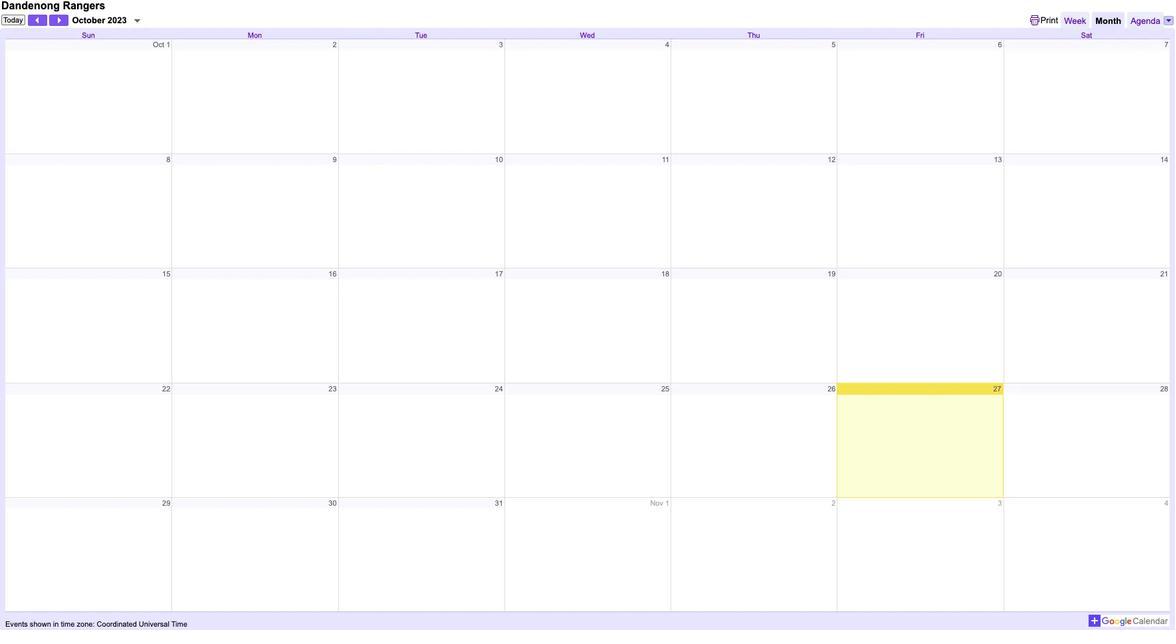 Task type: locate. For each thing, give the bounding box(es) containing it.
0 horizontal spatial 2
[[333, 41, 337, 49]]

19
[[828, 270, 836, 278]]

1 for oct 1
[[166, 41, 170, 49]]

1 vertical spatial 2
[[832, 499, 836, 507]]

14
[[1161, 156, 1169, 164]]

1 vertical spatial 4
[[1165, 499, 1169, 507]]

thu
[[748, 31, 760, 39]]

rangers
[[63, 0, 105, 11]]

october 2023
[[72, 15, 127, 25]]

11
[[662, 156, 670, 164]]

nov
[[651, 499, 664, 507]]

6
[[998, 41, 1002, 49]]

4
[[666, 41, 670, 49], [1165, 499, 1169, 507]]

nov 1
[[651, 499, 670, 507]]

15
[[162, 270, 170, 278]]

1 horizontal spatial 2
[[832, 499, 836, 507]]

1 vertical spatial 1
[[666, 499, 670, 507]]

1 horizontal spatial 3
[[998, 499, 1002, 507]]

0 vertical spatial 4
[[666, 41, 670, 49]]

0 horizontal spatial 1
[[166, 41, 170, 49]]

1 horizontal spatial 1
[[666, 499, 670, 507]]

in
[[53, 620, 59, 628]]

coordinated
[[97, 620, 137, 628]]

1 right nov
[[666, 499, 670, 507]]

5
[[832, 41, 836, 49]]

12
[[828, 156, 836, 164]]

print my calendar (shows preview) image
[[1030, 15, 1041, 25]]

0 horizontal spatial 3
[[499, 41, 503, 49]]

today
[[3, 16, 23, 24]]

18
[[661, 270, 670, 278]]

16
[[329, 270, 337, 278]]

31
[[495, 499, 503, 507]]

0 vertical spatial 3
[[499, 41, 503, 49]]

0 horizontal spatial 4
[[666, 41, 670, 49]]

13
[[994, 156, 1002, 164]]

22
[[162, 385, 170, 393]]

2
[[333, 41, 337, 49], [832, 499, 836, 507]]

1
[[166, 41, 170, 49], [666, 499, 670, 507]]

week
[[1065, 16, 1087, 26]]

universal
[[139, 620, 169, 628]]

30
[[329, 499, 337, 507]]

3
[[499, 41, 503, 49], [998, 499, 1002, 507]]

0 vertical spatial 2
[[333, 41, 337, 49]]

20
[[994, 270, 1002, 278]]

29
[[162, 499, 170, 507]]

today button
[[1, 15, 25, 25]]

mon
[[248, 31, 262, 39]]

tue
[[415, 31, 428, 39]]

1 right oct
[[166, 41, 170, 49]]

shown
[[30, 620, 51, 628]]

0 vertical spatial 1
[[166, 41, 170, 49]]

events
[[5, 620, 28, 628]]



Task type: vqa. For each thing, say whether or not it's contained in the screenshot.


Task type: describe. For each thing, give the bounding box(es) containing it.
27
[[994, 385, 1002, 393]]

8
[[166, 156, 170, 164]]

26
[[828, 385, 836, 393]]

month
[[1096, 16, 1122, 26]]

24
[[495, 385, 503, 393]]

9
[[333, 156, 337, 164]]

23
[[329, 385, 337, 393]]

25
[[661, 385, 670, 393]]

1 vertical spatial 3
[[998, 499, 1002, 507]]

october
[[72, 15, 105, 25]]

oct
[[153, 41, 164, 49]]

sat
[[1082, 31, 1092, 39]]

dandenong
[[1, 0, 60, 11]]

1 horizontal spatial 4
[[1165, 499, 1169, 507]]

fri
[[916, 31, 925, 39]]

28
[[1161, 385, 1169, 393]]

10
[[495, 156, 503, 164]]

1 for nov 1
[[666, 499, 670, 507]]

wed
[[580, 31, 595, 39]]

calendar
[[1133, 616, 1168, 626]]

print
[[1041, 15, 1059, 25]]

zone:
[[77, 620, 95, 628]]

time
[[61, 620, 75, 628]]

oct 1
[[153, 41, 170, 49]]

time
[[171, 620, 187, 628]]

17
[[495, 270, 503, 278]]

dandenong rangers
[[1, 0, 105, 11]]

sun
[[82, 31, 95, 39]]

2023
[[108, 15, 127, 25]]

21
[[1161, 270, 1169, 278]]

events shown in time zone: coordinated universal time
[[5, 620, 187, 628]]

agenda
[[1131, 16, 1161, 26]]

7
[[1165, 41, 1169, 49]]



